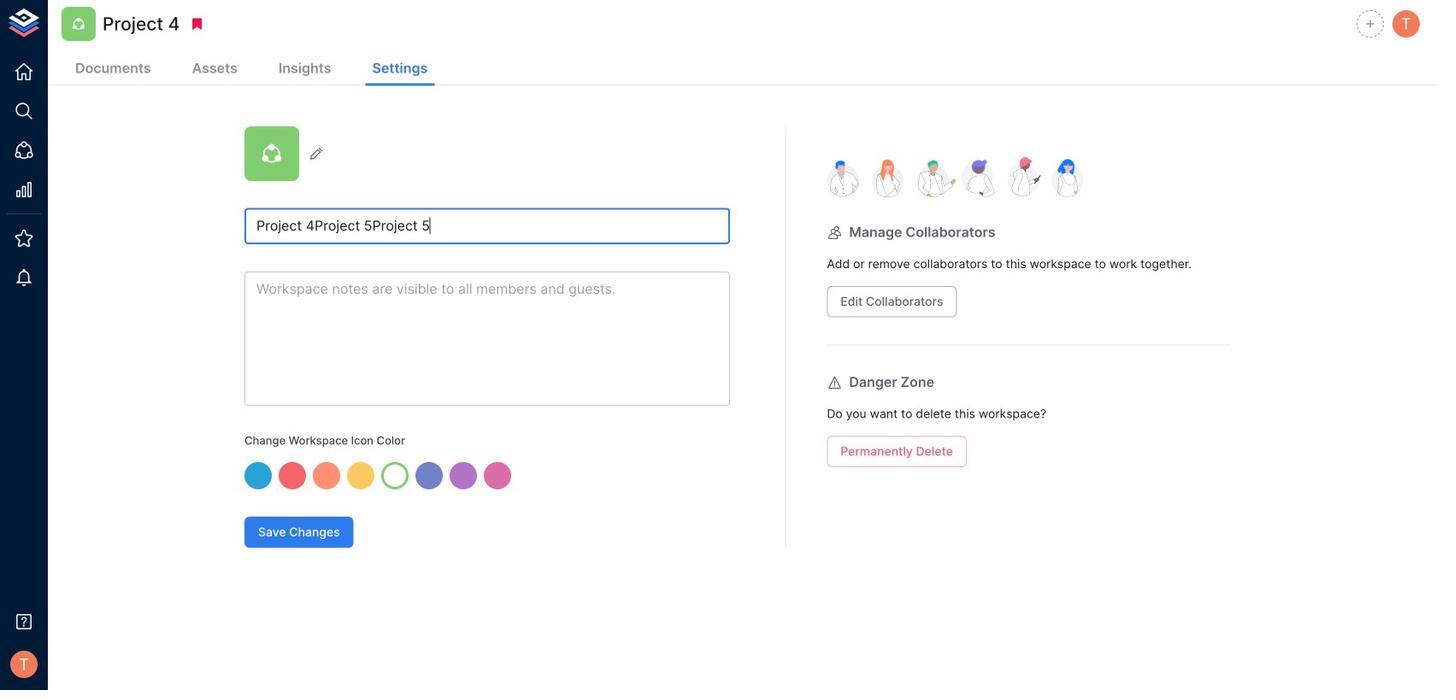 Task type: describe. For each thing, give the bounding box(es) containing it.
Workspace notes are visible to all members and guests. text field
[[245, 272, 730, 406]]

remove bookmark image
[[189, 16, 205, 32]]



Task type: locate. For each thing, give the bounding box(es) containing it.
Workspace Name text field
[[245, 209, 730, 245]]



Task type: vqa. For each thing, say whether or not it's contained in the screenshot.
Workspace Name text box
yes



